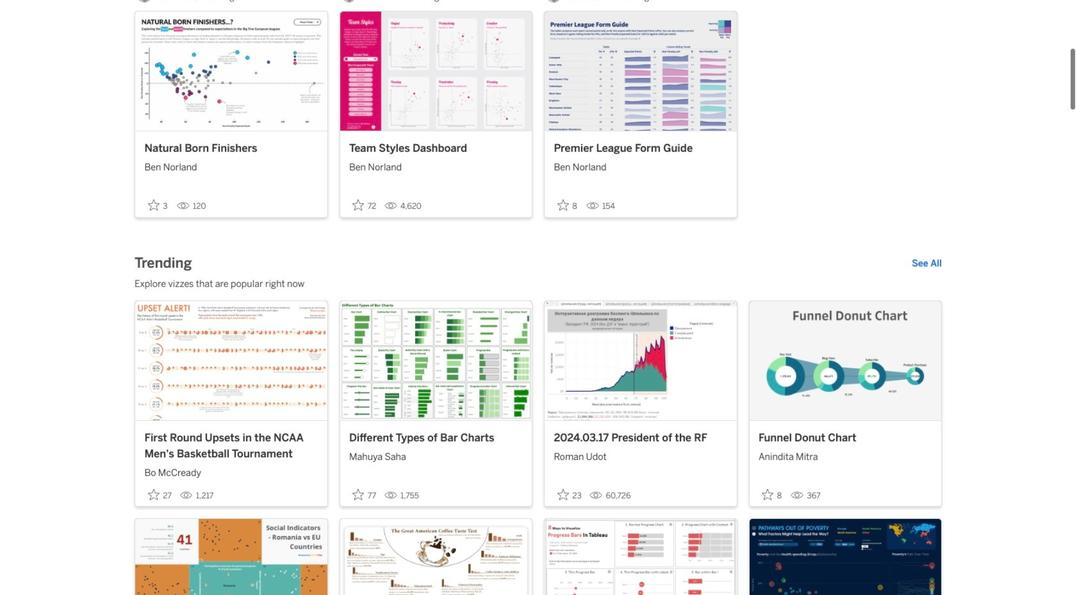Task type: describe. For each thing, give the bounding box(es) containing it.
1 add favorite image from the left
[[353, 489, 364, 500]]

explore vizzes that are popular right now element
[[135, 278, 942, 291]]

trending heading
[[135, 254, 192, 273]]



Task type: vqa. For each thing, say whether or not it's contained in the screenshot.
THE FORMAT
no



Task type: locate. For each thing, give the bounding box(es) containing it.
Add Favorite button
[[144, 196, 172, 215], [349, 196, 380, 215], [554, 196, 582, 215], [144, 485, 175, 504], [349, 485, 380, 504], [554, 485, 585, 504], [759, 485, 786, 504]]

1 horizontal spatial add favorite image
[[557, 489, 569, 500]]

add favorite image
[[353, 489, 364, 500], [557, 489, 569, 500]]

add favorite image
[[148, 199, 159, 211], [353, 199, 364, 211], [557, 199, 569, 211], [148, 489, 159, 500], [762, 489, 774, 500]]

see all trending element
[[912, 257, 942, 271]]

0 horizontal spatial add favorite image
[[353, 489, 364, 500]]

workbook thumbnail image
[[135, 12, 327, 131], [340, 12, 532, 131], [545, 12, 737, 131], [135, 301, 327, 420], [340, 301, 532, 420], [545, 301, 737, 420], [749, 301, 941, 420], [135, 519, 327, 595], [340, 519, 532, 595], [545, 519, 737, 595], [749, 519, 941, 595]]

2 add favorite image from the left
[[557, 489, 569, 500]]



